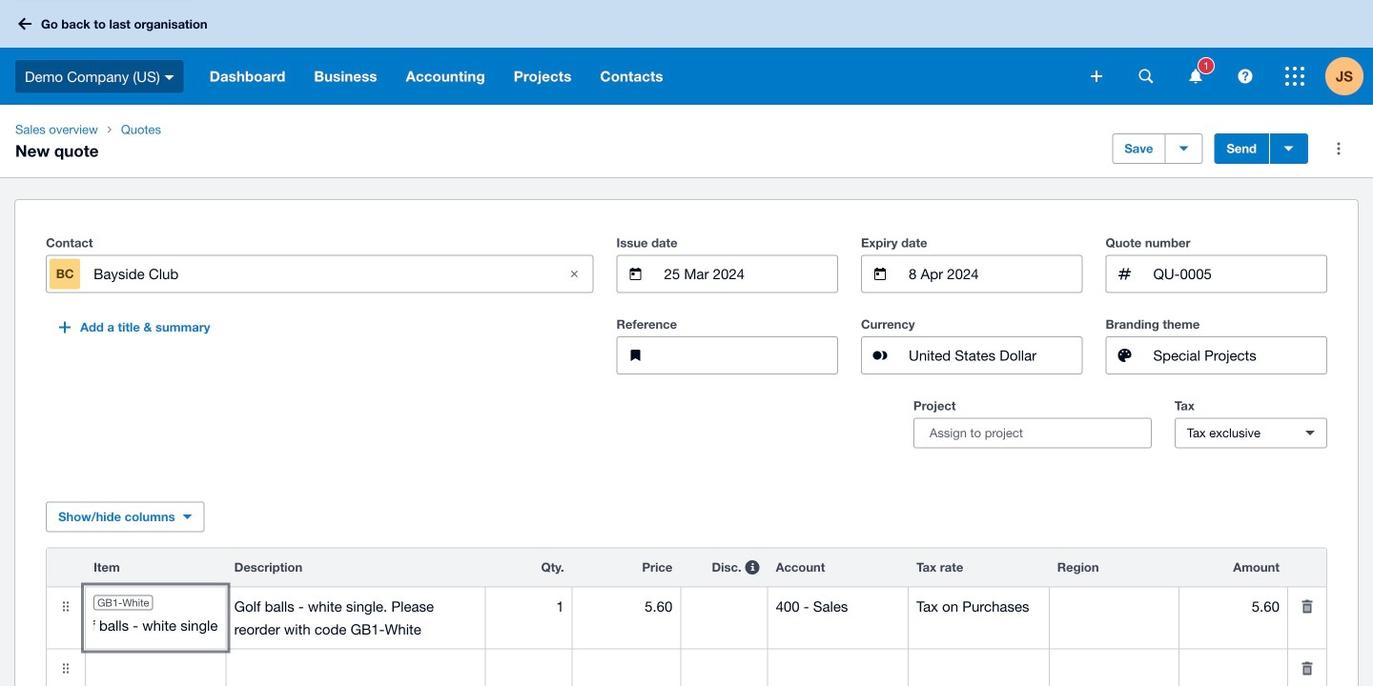 Task type: describe. For each thing, give the bounding box(es) containing it.
1 horizontal spatial svg image
[[1091, 71, 1102, 82]]



Task type: locate. For each thing, give the bounding box(es) containing it.
1 vertical spatial remove row image
[[1288, 650, 1326, 687]]

1 remove row image from the top
[[1288, 588, 1326, 626]]

2 horizontal spatial svg image
[[1139, 69, 1153, 83]]

None text field
[[1151, 256, 1326, 292]]

0 vertical spatial remove row image
[[1288, 588, 1326, 626]]

1 drag handle image from the top
[[47, 588, 85, 626]]

svg image
[[1285, 67, 1305, 86], [1190, 69, 1202, 83], [1238, 69, 1253, 83], [165, 75, 174, 80]]

2 remove row image from the top
[[1288, 650, 1326, 687]]

1 vertical spatial drag handle image
[[47, 650, 85, 687]]

overflow menu image
[[1320, 130, 1358, 168]]

0 horizontal spatial svg image
[[18, 18, 31, 30]]

None text field
[[662, 338, 837, 374], [227, 588, 485, 649], [227, 650, 485, 687], [662, 338, 837, 374], [227, 588, 485, 649], [227, 650, 485, 687]]

line items element
[[46, 548, 1327, 687]]

remove row image for second drag handle icon from the bottom
[[1288, 588, 1326, 626]]

2 drag handle image from the top
[[47, 650, 85, 687]]

0 vertical spatial drag handle image
[[47, 588, 85, 626]]

svg image
[[18, 18, 31, 30], [1139, 69, 1153, 83], [1091, 71, 1102, 82]]

drag handle image
[[47, 588, 85, 626], [47, 650, 85, 687]]

remove row image for second drag handle icon
[[1288, 650, 1326, 687]]

remove row image
[[1288, 588, 1326, 626], [1288, 650, 1326, 687]]

None field
[[92, 256, 548, 292], [662, 256, 837, 292], [907, 256, 1082, 292], [1151, 338, 1326, 374], [486, 588, 572, 626], [573, 588, 680, 626], [681, 588, 767, 626], [768, 588, 908, 626], [909, 588, 1049, 626], [1050, 588, 1179, 626], [1180, 588, 1287, 626], [86, 618, 226, 641], [86, 650, 226, 687], [486, 650, 572, 687], [573, 650, 680, 687], [681, 650, 767, 687], [768, 650, 908, 687], [909, 650, 1049, 687], [1050, 650, 1179, 687], [1180, 650, 1287, 687], [92, 256, 548, 292], [662, 256, 837, 292], [907, 256, 1082, 292], [1151, 338, 1326, 374], [486, 588, 572, 626], [573, 588, 680, 626], [681, 588, 767, 626], [768, 588, 908, 626], [909, 588, 1049, 626], [1050, 588, 1179, 626], [1180, 588, 1287, 626], [86, 618, 226, 641], [86, 650, 226, 687], [486, 650, 572, 687], [573, 650, 680, 687], [681, 650, 767, 687], [768, 650, 908, 687], [909, 650, 1049, 687], [1050, 650, 1179, 687], [1180, 650, 1287, 687]]

banner
[[0, 0, 1373, 105]]



Task type: vqa. For each thing, say whether or not it's contained in the screenshot.
the bottommost Drag Handle Image
yes



